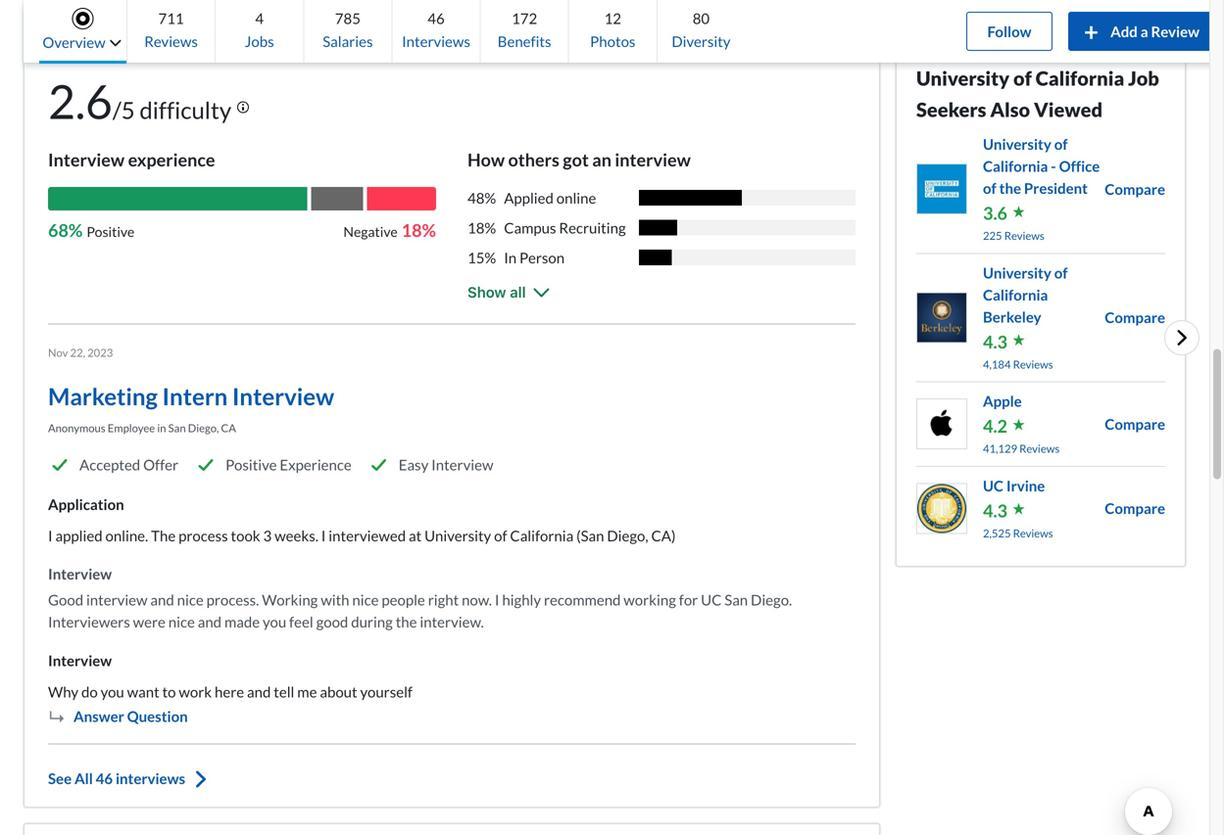 Task type: describe. For each thing, give the bounding box(es) containing it.
1 horizontal spatial positive
[[225, 456, 277, 474]]

tell
[[274, 683, 294, 701]]

benefits
[[498, 32, 551, 50]]

diego.
[[751, 591, 792, 609]]

university of california berkeley logo image
[[917, 293, 966, 342]]

ca
[[221, 422, 236, 435]]

california for university of california berkeley
[[983, 286, 1048, 304]]

diversity
[[672, 32, 731, 50]]

46 inside see all 46 interviews link
[[96, 770, 113, 788]]

university for university of california berkeley
[[983, 264, 1051, 282]]

interview for interview good interview and nice process. working with nice people right now. i highly recommend working for uc san diego. interviewers were nice and made you feel good during the interview.
[[48, 565, 112, 583]]

4,184 reviews
[[983, 358, 1053, 371]]

marketing
[[48, 382, 158, 410]]

california for university of california - office of the president
[[983, 157, 1048, 175]]

weeks.
[[275, 527, 318, 545]]

interview inside "interview good interview and nice process. working with nice people right now. i highly recommend working for uc san diego. interviewers were nice and made you feel good during the interview."
[[86, 591, 148, 609]]

compare link for uc irvine
[[1105, 498, 1165, 520]]

recommend
[[544, 591, 621, 609]]

0 horizontal spatial san
[[168, 422, 186, 435]]

add
[[1110, 22, 1138, 40]]

1 horizontal spatial interviews
[[402, 32, 470, 50]]

ca)
[[651, 527, 676, 545]]

working
[[262, 591, 318, 609]]

others
[[508, 149, 559, 170]]

took
[[231, 527, 260, 545]]

48% applied online
[[467, 189, 596, 207]]

experience
[[280, 456, 352, 474]]

with
[[321, 591, 349, 609]]

got
[[563, 149, 589, 170]]

i inside "interview good interview and nice process. working with nice people right now. i highly recommend working for uc san diego. interviewers were nice and made you feel good during the interview."
[[495, 591, 499, 609]]

feel
[[289, 613, 313, 631]]

to
[[162, 683, 176, 701]]

of up - at the right top
[[1054, 135, 1068, 153]]

work
[[179, 683, 212, 701]]

people
[[382, 591, 425, 609]]

compare link for university of california berkeley
[[1105, 307, 1165, 329]]

university up right
[[424, 527, 491, 545]]

of up highly
[[494, 527, 507, 545]]

apple
[[983, 392, 1022, 410]]

experience
[[128, 149, 215, 170]]

uc irvine link
[[983, 475, 1053, 497]]

interviewers
[[48, 613, 130, 631]]

irvine
[[1006, 477, 1045, 495]]

15% in person
[[467, 249, 565, 266]]

uc irvine logo image
[[917, 484, 966, 533]]

reviews for 711
[[144, 32, 198, 50]]

46 inside 46 interviews
[[428, 9, 445, 27]]

0 vertical spatial uc
[[983, 477, 1004, 495]]

positive inside 68% positive
[[87, 223, 135, 240]]

0 horizontal spatial diego,
[[188, 422, 219, 435]]

711 reviews
[[144, 9, 198, 50]]

41,129 reviews
[[983, 442, 1060, 456]]

0 vertical spatial and
[[150, 591, 174, 609]]

how
[[467, 149, 505, 170]]

during
[[351, 613, 393, 631]]

48%
[[467, 189, 496, 207]]

now.
[[462, 591, 492, 609]]

of up 3.6
[[983, 179, 996, 197]]

president
[[1024, 179, 1088, 197]]

intern
[[162, 382, 228, 410]]

a
[[1140, 22, 1148, 40]]

right
[[428, 591, 459, 609]]

22,
[[70, 346, 85, 359]]

salaries
[[323, 32, 373, 50]]

job
[[1128, 67, 1159, 90]]

1 vertical spatial diego,
[[607, 527, 648, 545]]

interview for interview
[[48, 652, 112, 670]]

uc inside "interview good interview and nice process. working with nice people right now. i highly recommend working for uc san diego. interviewers were nice and made you feel good during the interview."
[[701, 591, 722, 609]]

(san
[[576, 527, 604, 545]]

good
[[48, 591, 83, 609]]

reviews for 41,129
[[1019, 442, 1060, 456]]

why
[[48, 683, 78, 701]]

show all button
[[467, 277, 553, 308]]

university of california - office of the president logo image
[[917, 165, 966, 214]]

2,525
[[983, 527, 1011, 540]]

2,525 reviews link
[[983, 525, 1053, 543]]

2.6 /5 difficulty
[[48, 72, 231, 129]]

interviewed
[[329, 527, 406, 545]]

4
[[255, 9, 264, 27]]

711
[[158, 9, 184, 27]]

overview
[[43, 33, 105, 51]]

compare link for university of california - office of the president
[[1105, 178, 1165, 200]]

41,129
[[983, 442, 1017, 456]]

interview right easy at bottom left
[[431, 456, 493, 474]]

process
[[178, 527, 228, 545]]

0 horizontal spatial interviews
[[48, 34, 160, 62]]

campus
[[504, 219, 556, 236]]

2,525 reviews
[[983, 527, 1053, 540]]

0 vertical spatial interview
[[615, 149, 691, 170]]

also
[[990, 98, 1030, 122]]

about
[[320, 683, 357, 701]]

the inside "interview good interview and nice process. working with nice people right now. i highly recommend working for uc san diego. interviewers were nice and made you feel good during the interview."
[[396, 613, 417, 631]]

want
[[127, 683, 159, 701]]

offer
[[143, 456, 178, 474]]

nice up 'during'
[[352, 591, 379, 609]]

2.6
[[48, 72, 113, 129]]

1 vertical spatial at
[[409, 527, 422, 545]]

marketing intern interview link
[[48, 378, 334, 416]]

172
[[512, 9, 537, 27]]

225 reviews link
[[983, 227, 1105, 245]]

positive experience
[[225, 456, 352, 474]]

4,184
[[983, 358, 1011, 371]]

jobs
[[245, 32, 274, 50]]

4.2
[[983, 416, 1007, 437]]

compare for university of california - office of the president
[[1105, 180, 1165, 198]]

accepted
[[79, 456, 140, 474]]

anonymous employee in san diego, ca
[[48, 422, 236, 435]]

easy interview
[[399, 456, 493, 474]]

4 jobs
[[245, 9, 274, 50]]

0 horizontal spatial i
[[48, 527, 53, 545]]

see all 46 interviews
[[48, 770, 185, 788]]

-
[[1051, 157, 1056, 175]]



Task type: locate. For each thing, give the bounding box(es) containing it.
1 vertical spatial and
[[198, 613, 222, 631]]

reviews up irvine
[[1019, 442, 1060, 456]]

4.3 for uc irvine
[[983, 500, 1007, 522]]

of right "jobs" at the top left of the page
[[305, 34, 327, 62]]

4.3 for university of california berkeley
[[983, 331, 1007, 353]]

california inside 'university of california job seekers also viewed'
[[1036, 67, 1124, 90]]

1 4.3 from the top
[[983, 331, 1007, 353]]

reviews for 4,184
[[1013, 358, 1053, 371]]

1 vertical spatial 46
[[96, 770, 113, 788]]

interviews left the benefits
[[402, 32, 470, 50]]

positive right 68%
[[87, 223, 135, 240]]

reviews right 225
[[1004, 229, 1044, 243]]

office
[[1059, 157, 1100, 175]]

applied
[[55, 527, 103, 545]]

answer
[[74, 708, 124, 726]]

1 horizontal spatial interview
[[615, 149, 691, 170]]

2 vertical spatial and
[[247, 683, 271, 701]]

0 vertical spatial san
[[168, 422, 186, 435]]

0 vertical spatial at
[[165, 34, 186, 62]]

interviews up 2.6
[[48, 34, 160, 62]]

1 vertical spatial san
[[724, 591, 748, 609]]

california up viewed
[[1036, 67, 1124, 90]]

225
[[983, 229, 1002, 243]]

interview
[[615, 149, 691, 170], [86, 591, 148, 609]]

/5
[[113, 96, 135, 124]]

interviews at university of california
[[48, 34, 435, 62]]

of inside university of california berkeley
[[1054, 264, 1068, 282]]

reviews right "2,525"
[[1013, 527, 1053, 540]]

reviews down the 711
[[144, 32, 198, 50]]

1 horizontal spatial i
[[321, 527, 326, 545]]

nice left process.
[[177, 591, 204, 609]]

0 vertical spatial positive
[[87, 223, 135, 240]]

person
[[519, 249, 565, 266]]

recruiting
[[559, 219, 626, 236]]

2 compare from the top
[[1105, 309, 1165, 326]]

san inside "interview good interview and nice process. working with nice people right now. i highly recommend working for uc san diego. interviewers were nice and made you feel good during the interview."
[[724, 591, 748, 609]]

show all
[[467, 284, 526, 301]]

university
[[191, 34, 300, 62], [916, 67, 1010, 90], [983, 135, 1051, 153], [983, 264, 1051, 282], [424, 527, 491, 545]]

4 compare from the top
[[1105, 500, 1165, 518]]

diego,
[[188, 422, 219, 435], [607, 527, 648, 545]]

you inside why do you want to work here and tell me about yourself answer question
[[101, 683, 124, 701]]

225 reviews
[[983, 229, 1044, 243]]

3 compare link from the top
[[1105, 413, 1165, 435]]

i right weeks.
[[321, 527, 326, 545]]

12
[[604, 9, 621, 27]]

all
[[510, 284, 526, 301]]

0 vertical spatial 4.3
[[983, 331, 1007, 353]]

18% campus recruiting
[[467, 219, 626, 236]]

add a review link
[[1068, 12, 1215, 51]]

interviews
[[116, 770, 185, 788]]

uc right for
[[701, 591, 722, 609]]

process.
[[206, 591, 259, 609]]

1 horizontal spatial 18%
[[467, 219, 496, 236]]

3 compare from the top
[[1105, 415, 1165, 433]]

california inside university of california - office of the president
[[983, 157, 1048, 175]]

reviews right 4,184
[[1013, 358, 1053, 371]]

0 horizontal spatial the
[[396, 613, 417, 631]]

answer question link
[[48, 708, 188, 726]]

university inside university of california - office of the president
[[983, 135, 1051, 153]]

15%
[[467, 249, 496, 266]]

compare
[[1105, 180, 1165, 198], [1105, 309, 1165, 326], [1105, 415, 1165, 433], [1105, 500, 1165, 518]]

and down process.
[[198, 613, 222, 631]]

1 horizontal spatial diego,
[[607, 527, 648, 545]]

1 horizontal spatial and
[[198, 613, 222, 631]]

46 left 172
[[428, 9, 445, 27]]

interview for interview experience
[[48, 149, 125, 170]]

0 vertical spatial the
[[999, 179, 1021, 197]]

1 18% from the left
[[467, 219, 496, 236]]

university of california - office of the president link
[[983, 133, 1105, 199]]

3.6
[[983, 202, 1007, 224]]

0 horizontal spatial 18%
[[401, 219, 436, 241]]

i right "now."
[[495, 591, 499, 609]]

positive down ca
[[225, 456, 277, 474]]

interview good interview and nice process. working with nice people right now. i highly recommend working for uc san diego. interviewers were nice and made you feel good during the interview.
[[48, 565, 792, 631]]

18% down "48%"
[[467, 219, 496, 236]]

difficulty
[[140, 96, 231, 124]]

46 right all
[[96, 770, 113, 788]]

compare for uc irvine
[[1105, 500, 1165, 518]]

2023
[[87, 346, 113, 359]]

interview inside "interview good interview and nice process. working with nice people right now. i highly recommend working for uc san diego. interviewers were nice and made you feel good during the interview."
[[48, 565, 112, 583]]

2 4.3 from the top
[[983, 500, 1007, 522]]

show
[[467, 284, 506, 301]]

i
[[48, 527, 53, 545], [321, 527, 326, 545], [495, 591, 499, 609]]

san right in
[[168, 422, 186, 435]]

1 vertical spatial positive
[[225, 456, 277, 474]]

18% right negative
[[401, 219, 436, 241]]

california up berkeley
[[983, 286, 1048, 304]]

interview experience
[[48, 149, 215, 170]]

of down 225 reviews link
[[1054, 264, 1068, 282]]

reviews
[[144, 32, 198, 50], [1004, 229, 1044, 243], [1013, 358, 1053, 371], [1019, 442, 1060, 456], [1013, 527, 1053, 540]]

uc
[[983, 477, 1004, 495], [701, 591, 722, 609]]

and left tell
[[247, 683, 271, 701]]

785 salaries
[[323, 9, 373, 50]]

easy
[[399, 456, 429, 474]]

i left the "applied"
[[48, 527, 53, 545]]

positive
[[87, 223, 135, 240], [225, 456, 277, 474]]

1 compare link from the top
[[1105, 178, 1165, 200]]

interview up the interviewers
[[86, 591, 148, 609]]

1 horizontal spatial uc
[[983, 477, 1004, 495]]

the up 3.6
[[999, 179, 1021, 197]]

1 horizontal spatial 46
[[428, 9, 445, 27]]

university up seekers
[[916, 67, 1010, 90]]

1 horizontal spatial at
[[409, 527, 422, 545]]

and inside why do you want to work here and tell me about yourself answer question
[[247, 683, 271, 701]]

university inside university of california berkeley
[[983, 264, 1051, 282]]

0 horizontal spatial 46
[[96, 770, 113, 788]]

university down also
[[983, 135, 1051, 153]]

here
[[215, 683, 244, 701]]

see
[[48, 770, 72, 788]]

4,184 reviews link
[[983, 355, 1105, 374]]

1 horizontal spatial you
[[263, 613, 286, 631]]

university of california berkeley
[[983, 264, 1068, 326]]

4.3 up "2,525"
[[983, 500, 1007, 522]]

1 vertical spatial interview
[[86, 591, 148, 609]]

2 18% from the left
[[401, 219, 436, 241]]

2 horizontal spatial and
[[247, 683, 271, 701]]

0 horizontal spatial at
[[165, 34, 186, 62]]

4 compare link from the top
[[1105, 498, 1165, 520]]

1 horizontal spatial the
[[999, 179, 1021, 197]]

interview up do
[[48, 652, 112, 670]]

photos
[[590, 32, 635, 50]]

of inside 'university of california job seekers also viewed'
[[1013, 67, 1032, 90]]

university inside 'university of california job seekers also viewed'
[[916, 67, 1010, 90]]

2 horizontal spatial i
[[495, 591, 499, 609]]

you right do
[[101, 683, 124, 701]]

university of california berkeley link
[[983, 262, 1105, 328]]

california left (san
[[510, 527, 574, 545]]

how others got an interview
[[467, 149, 691, 170]]

at down the 711
[[165, 34, 186, 62]]

nice right the were
[[168, 613, 195, 631]]

41,129 reviews link
[[983, 440, 1060, 458]]

in
[[504, 249, 517, 266]]

compare for university of california berkeley
[[1105, 309, 1165, 326]]

68%
[[48, 219, 83, 241]]

uc left irvine
[[983, 477, 1004, 495]]

interview up 'good'
[[48, 565, 112, 583]]

1 compare from the top
[[1105, 180, 1165, 198]]

you left feel
[[263, 613, 286, 631]]

online.
[[105, 527, 148, 545]]

you inside "interview good interview and nice process. working with nice people right now. i highly recommend working for uc san diego. interviewers were nice and made you feel good during the interview."
[[263, 613, 286, 631]]

0 vertical spatial 46
[[428, 9, 445, 27]]

diego, left ca)
[[607, 527, 648, 545]]

2 compare link from the top
[[1105, 307, 1165, 329]]

interview up ca
[[232, 382, 334, 410]]

0 horizontal spatial positive
[[87, 223, 135, 240]]

application
[[48, 496, 124, 513]]

see all 46 interviews link
[[48, 753, 856, 807]]

university down 4
[[191, 34, 300, 62]]

next button image
[[1171, 326, 1193, 350]]

were
[[133, 613, 166, 631]]

80
[[693, 9, 710, 27]]

apple logo image
[[917, 400, 966, 449]]

1 vertical spatial the
[[396, 613, 417, 631]]

compare for apple
[[1105, 415, 1165, 433]]

1 vertical spatial uc
[[701, 591, 722, 609]]

me
[[297, 683, 317, 701]]

1 horizontal spatial san
[[724, 591, 748, 609]]

785
[[335, 9, 361, 27]]

the
[[151, 527, 176, 545]]

university of california job seekers also viewed
[[916, 67, 1159, 122]]

in
[[157, 422, 166, 435]]

follow button
[[966, 12, 1052, 51]]

0 horizontal spatial uc
[[701, 591, 722, 609]]

diego, left ca
[[188, 422, 219, 435]]

0 horizontal spatial you
[[101, 683, 124, 701]]

of
[[305, 34, 327, 62], [1013, 67, 1032, 90], [1054, 135, 1068, 153], [983, 179, 996, 197], [1054, 264, 1068, 282], [494, 527, 507, 545]]

i applied online. the process took 3 weeks. i interviewed at university of california (san diego, ca)
[[48, 527, 676, 545]]

interview down 2.6
[[48, 149, 125, 170]]

at right interviewed
[[409, 527, 422, 545]]

working
[[624, 591, 676, 609]]

interview right an
[[615, 149, 691, 170]]

university down 225 reviews
[[983, 264, 1051, 282]]

university for university of california job seekers also viewed
[[916, 67, 1010, 90]]

california inside university of california berkeley
[[983, 286, 1048, 304]]

do
[[81, 683, 98, 701]]

0 horizontal spatial and
[[150, 591, 174, 609]]

uc irvine
[[983, 477, 1045, 495]]

4.3 up 4,184
[[983, 331, 1007, 353]]

reviews for 225
[[1004, 229, 1044, 243]]

interview.
[[420, 613, 484, 631]]

of up also
[[1013, 67, 1032, 90]]

46 interviews
[[402, 9, 470, 50]]

0 horizontal spatial interview
[[86, 591, 148, 609]]

0 vertical spatial you
[[263, 613, 286, 631]]

0 vertical spatial diego,
[[188, 422, 219, 435]]

an
[[592, 149, 611, 170]]

apple link
[[983, 391, 1060, 413]]

california left - at the right top
[[983, 157, 1048, 175]]

employee
[[108, 422, 155, 435]]

seekers
[[916, 98, 986, 122]]

nov 22, 2023
[[48, 346, 113, 359]]

the inside university of california - office of the president
[[999, 179, 1021, 197]]

the down people
[[396, 613, 417, 631]]

compare link for apple
[[1105, 413, 1165, 435]]

review
[[1151, 22, 1200, 40]]

university for university of california - office of the president
[[983, 135, 1051, 153]]

california for university of california job seekers also viewed
[[1036, 67, 1124, 90]]

1 vertical spatial 4.3
[[983, 500, 1007, 522]]

80 diversity
[[672, 9, 731, 50]]

follow
[[987, 22, 1031, 40]]

accepted offer
[[79, 456, 178, 474]]

1 vertical spatial you
[[101, 683, 124, 701]]

nov
[[48, 346, 68, 359]]

san left diego.
[[724, 591, 748, 609]]

reviews for 2,525
[[1013, 527, 1053, 540]]

3
[[263, 527, 272, 545]]

california down 785 on the left top of the page
[[331, 34, 435, 62]]

and up the were
[[150, 591, 174, 609]]

question
[[127, 708, 188, 726]]

interview inside marketing intern interview link
[[232, 382, 334, 410]]

18%
[[467, 219, 496, 236], [401, 219, 436, 241]]



Task type: vqa. For each thing, say whether or not it's contained in the screenshot.


